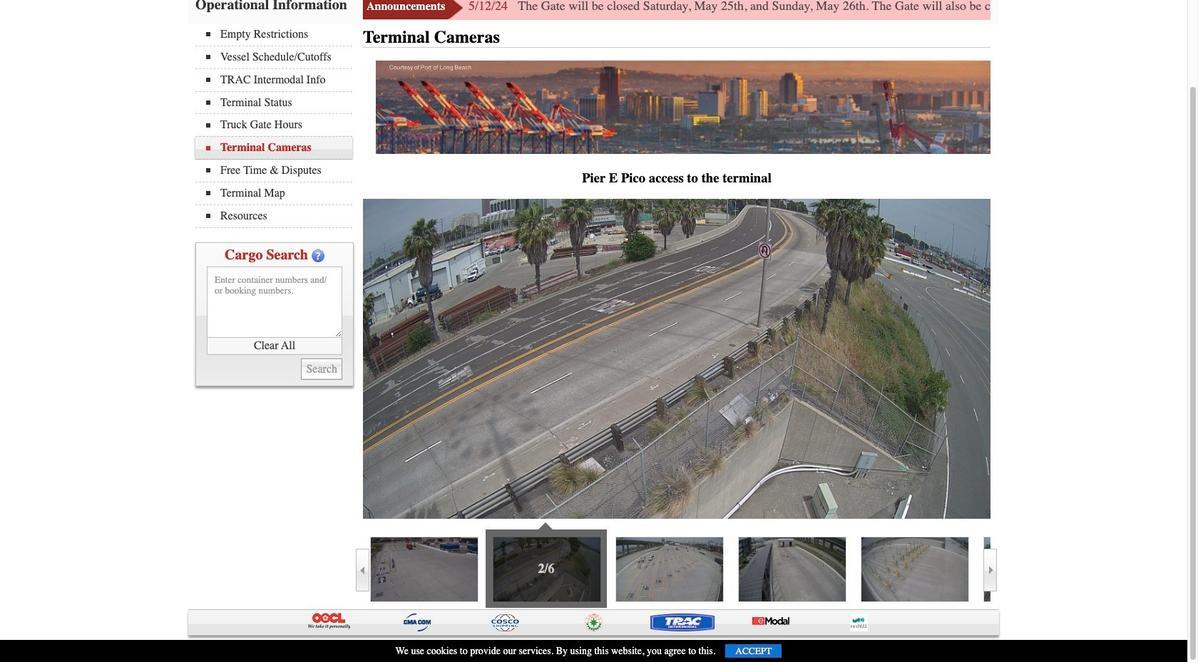 Task type: locate. For each thing, give the bounding box(es) containing it.
menu bar
[[195, 24, 360, 228]]

Enter container numbers and/ or booking numbers.  text field
[[207, 267, 342, 338]]

None submit
[[301, 359, 342, 380]]



